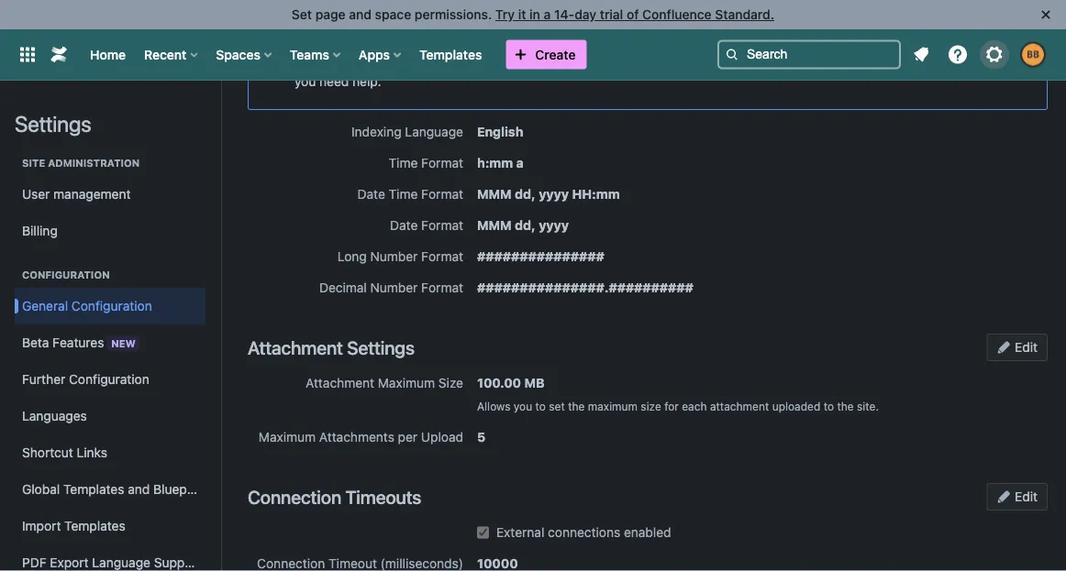 Task type: locate. For each thing, give the bounding box(es) containing it.
global templates and blueprints link
[[15, 472, 213, 509]]

1 vertical spatial edit link
[[987, 484, 1048, 511]]

language down "import templates" link
[[92, 556, 150, 571]]

2 edit link from the top
[[987, 484, 1048, 511]]

site administration
[[22, 157, 140, 169]]

size
[[439, 376, 464, 391]]

templates link
[[414, 40, 488, 69]]

a right h:mm
[[517, 156, 524, 171]]

general configuration link
[[15, 288, 206, 325]]

a right in
[[544, 7, 551, 22]]

1 dd, from the top
[[515, 187, 536, 202]]

pdf export language support link
[[15, 545, 206, 572]]

format up date format
[[421, 187, 464, 202]]

0 vertical spatial number
[[370, 249, 418, 264]]

configuration
[[22, 269, 110, 281], [72, 299, 152, 314], [69, 372, 149, 387]]

0 vertical spatial and
[[349, 7, 372, 22]]

1 vertical spatial attachment
[[306, 376, 375, 391]]

1 vertical spatial time
[[389, 187, 418, 202]]

0 vertical spatial attachment
[[248, 337, 343, 358]]

0 horizontal spatial maximum
[[259, 430, 316, 445]]

per
[[398, 430, 418, 445]]

language
[[640, 56, 694, 71]]

recent button
[[139, 40, 205, 69]]

a
[[544, 7, 551, 22], [517, 156, 524, 171]]

1 vertical spatial and
[[697, 56, 720, 71]]

banner
[[0, 29, 1067, 81]]

you
[[295, 74, 316, 89], [514, 400, 533, 413]]

1 vertical spatial you
[[514, 400, 533, 413]]

templates down links
[[63, 482, 124, 498]]

0 horizontal spatial date
[[358, 187, 385, 202]]

dd, for mmm dd, yyyy
[[515, 218, 536, 233]]

0 horizontal spatial and
[[128, 482, 150, 498]]

0 vertical spatial templates
[[420, 47, 482, 62]]

date up long number format at the top of page
[[390, 218, 418, 233]]

2 yyyy from the top
[[539, 218, 569, 233]]

to left set
[[536, 400, 546, 413]]

and inside temporarily, currently only sysadmin can change indexing language and reindex all documents. contact atlassian support if you need help.
[[697, 56, 720, 71]]

0 vertical spatial dd,
[[515, 187, 536, 202]]

0 vertical spatial edit
[[1012, 340, 1038, 355]]

2 the from the left
[[838, 400, 854, 413]]

attachment
[[248, 337, 343, 358], [306, 376, 375, 391]]

1 horizontal spatial settings
[[347, 337, 415, 358]]

further configuration
[[22, 372, 149, 387]]

change
[[539, 56, 583, 71]]

confluence image
[[48, 44, 70, 66], [48, 44, 70, 66]]

shortcut links
[[22, 446, 107, 461]]

0 vertical spatial time
[[389, 156, 418, 171]]

create button
[[506, 40, 587, 69]]

appswitcher icon image
[[17, 44, 39, 66]]

page
[[316, 7, 346, 22]]

beta
[[22, 335, 49, 350]]

attachments
[[319, 430, 395, 445]]

1 vertical spatial dd,
[[515, 218, 536, 233]]

configuration up the languages link on the bottom
[[69, 372, 149, 387]]

templates
[[420, 47, 482, 62], [63, 482, 124, 498], [64, 519, 125, 534]]

5 format from the top
[[421, 280, 464, 296]]

1 horizontal spatial and
[[349, 7, 372, 22]]

format down long number format at the top of page
[[421, 280, 464, 296]]

you down teams
[[295, 74, 316, 89]]

1 horizontal spatial a
[[544, 7, 551, 22]]

0 horizontal spatial language
[[92, 556, 150, 571]]

and left search image
[[697, 56, 720, 71]]

all
[[770, 56, 783, 71]]

0 horizontal spatial you
[[295, 74, 316, 89]]

configuration up new
[[72, 299, 152, 314]]

language
[[405, 124, 464, 140], [92, 556, 150, 571]]

format up date time format
[[421, 156, 464, 171]]

space
[[375, 7, 411, 22]]

small image
[[997, 340, 1012, 355]]

dd, for mmm dd, yyyy hh:mm
[[515, 187, 536, 202]]

0 vertical spatial support
[[967, 56, 1015, 71]]

yyyy
[[539, 187, 569, 202], [539, 218, 569, 233]]

dd,
[[515, 187, 536, 202], [515, 218, 536, 233]]

and right page
[[349, 7, 372, 22]]

support
[[967, 56, 1015, 71], [154, 556, 202, 571]]

settings up attachment maximum size
[[347, 337, 415, 358]]

import templates
[[22, 519, 125, 534]]

the right set
[[568, 400, 585, 413]]

1 vertical spatial maximum
[[259, 430, 316, 445]]

1 vertical spatial yyyy
[[539, 218, 569, 233]]

yyyy left the hh:mm
[[539, 187, 569, 202]]

1 number from the top
[[370, 249, 418, 264]]

general configuration
[[22, 299, 152, 314]]

apps button
[[353, 40, 409, 69]]

0 vertical spatial edit link
[[987, 334, 1048, 362]]

mmm for mmm dd, yyyy hh:mm
[[477, 187, 512, 202]]

2 number from the top
[[370, 280, 418, 296]]

collapse sidebar image
[[200, 90, 241, 127]]

1 vertical spatial number
[[370, 280, 418, 296]]

dd, up ############### at top
[[515, 218, 536, 233]]

edit
[[1012, 340, 1038, 355], [1012, 490, 1038, 505]]

decimal
[[319, 280, 367, 296]]

0 vertical spatial you
[[295, 74, 316, 89]]

0 vertical spatial date
[[358, 187, 385, 202]]

trial
[[600, 7, 624, 22]]

None checkbox
[[477, 527, 489, 539]]

settings up site
[[15, 111, 91, 137]]

templates down permissions.
[[420, 47, 482, 62]]

attachment down attachment settings
[[306, 376, 375, 391]]

decimal number format
[[319, 280, 464, 296]]

mmm down h:mm
[[477, 187, 512, 202]]

beta features new
[[22, 335, 136, 350]]

and left blueprints
[[128, 482, 150, 498]]

number up 'decimal number format'
[[370, 249, 418, 264]]

date down indexing
[[358, 187, 385, 202]]

1 edit from the top
[[1012, 340, 1038, 355]]

date for date format
[[390, 218, 418, 233]]

long
[[338, 249, 367, 264]]

notification icon image
[[911, 44, 933, 66]]

1 vertical spatial configuration
[[72, 299, 152, 314]]

settings
[[15, 111, 91, 137], [347, 337, 415, 358]]

you inside 100.00 mb allows you to set the maximum size for each attachment uploaded to the site.
[[514, 400, 533, 413]]

to
[[536, 400, 546, 413], [824, 400, 834, 413]]

1 horizontal spatial the
[[838, 400, 854, 413]]

date
[[358, 187, 385, 202], [390, 218, 418, 233]]

0 vertical spatial yyyy
[[539, 187, 569, 202]]

time down indexing language
[[389, 156, 418, 171]]

1 vertical spatial settings
[[347, 337, 415, 358]]

support down blueprints
[[154, 556, 202, 571]]

indexing
[[352, 124, 402, 140]]

hh:mm
[[572, 187, 620, 202]]

Search field
[[718, 40, 901, 69]]

2 dd, from the top
[[515, 218, 536, 233]]

the left site.
[[838, 400, 854, 413]]

user management
[[22, 187, 131, 202]]

1 horizontal spatial maximum
[[378, 376, 435, 391]]

close image
[[1035, 4, 1057, 26]]

attachment settings
[[248, 337, 415, 358]]

1 vertical spatial a
[[517, 156, 524, 171]]

general
[[22, 299, 68, 314]]

settings icon image
[[984, 44, 1006, 66]]

1 horizontal spatial date
[[390, 218, 418, 233]]

1 yyyy from the top
[[539, 187, 569, 202]]

temporarily, currently only sysadmin can change indexing language and reindex all documents. contact atlassian support if you need help.
[[295, 56, 1026, 89]]

language up time format
[[405, 124, 464, 140]]

1 format from the top
[[421, 156, 464, 171]]

1 vertical spatial edit
[[1012, 490, 1038, 505]]

time down time format
[[389, 187, 418, 202]]

1 vertical spatial date
[[390, 218, 418, 233]]

templates for global templates and blueprints
[[63, 482, 124, 498]]

0 vertical spatial mmm
[[477, 187, 512, 202]]

2 vertical spatial configuration
[[69, 372, 149, 387]]

attachment
[[710, 400, 770, 413]]

0 horizontal spatial the
[[568, 400, 585, 413]]

edit for connection timeouts
[[1012, 490, 1038, 505]]

number down long number format at the top of page
[[370, 280, 418, 296]]

support left the if
[[967, 56, 1015, 71]]

1 horizontal spatial language
[[405, 124, 464, 140]]

1 mmm from the top
[[477, 187, 512, 202]]

maximum left size
[[378, 376, 435, 391]]

0 horizontal spatial a
[[517, 156, 524, 171]]

format for date time format
[[421, 187, 464, 202]]

edit link
[[987, 334, 1048, 362], [987, 484, 1048, 511]]

only
[[427, 56, 452, 71]]

2 format from the top
[[421, 187, 464, 202]]

spaces
[[216, 47, 261, 62]]

1 horizontal spatial you
[[514, 400, 533, 413]]

of
[[627, 7, 639, 22]]

to right uploaded
[[824, 400, 834, 413]]

0 horizontal spatial settings
[[15, 111, 91, 137]]

and
[[349, 7, 372, 22], [697, 56, 720, 71], [128, 482, 150, 498]]

external
[[497, 526, 545, 541]]

uploaded
[[773, 400, 821, 413]]

languages link
[[15, 398, 206, 435]]

enabled
[[624, 526, 672, 541]]

you down 'mb'
[[514, 400, 533, 413]]

h:mm
[[477, 156, 513, 171]]

maximum
[[378, 376, 435, 391], [259, 430, 316, 445]]

configuration group
[[15, 250, 213, 572]]

and inside configuration group
[[128, 482, 150, 498]]

number for long
[[370, 249, 418, 264]]

1 vertical spatial templates
[[63, 482, 124, 498]]

mmm up ############### at top
[[477, 218, 512, 233]]

connection
[[248, 487, 342, 508]]

new
[[111, 338, 136, 350]]

2 horizontal spatial and
[[697, 56, 720, 71]]

templates up pdf export language support link at bottom left
[[64, 519, 125, 534]]

1 the from the left
[[568, 400, 585, 413]]

2 vertical spatial and
[[128, 482, 150, 498]]

1 horizontal spatial to
[[824, 400, 834, 413]]

yyyy down mmm dd, yyyy hh:mm
[[539, 218, 569, 233]]

1 vertical spatial language
[[92, 556, 150, 571]]

2 edit from the top
[[1012, 490, 1038, 505]]

confluence
[[643, 7, 712, 22]]

number
[[370, 249, 418, 264], [370, 280, 418, 296]]

1 vertical spatial mmm
[[477, 218, 512, 233]]

0 vertical spatial language
[[405, 124, 464, 140]]

dd, up mmm dd, yyyy on the top
[[515, 187, 536, 202]]

1 edit link from the top
[[987, 334, 1048, 362]]

format down date format
[[421, 249, 464, 264]]

1 horizontal spatial support
[[967, 56, 1015, 71]]

atlassian
[[911, 56, 964, 71]]

4 format from the top
[[421, 249, 464, 264]]

and for space
[[349, 7, 372, 22]]

format down date time format
[[421, 218, 464, 233]]

###############
[[477, 249, 605, 264]]

0 horizontal spatial support
[[154, 556, 202, 571]]

reindex
[[723, 56, 767, 71]]

export
[[50, 556, 89, 571]]

maximum up connection
[[259, 430, 316, 445]]

configuration up 'general'
[[22, 269, 110, 281]]

2 mmm from the top
[[477, 218, 512, 233]]

language inside pdf export language support link
[[92, 556, 150, 571]]

0 horizontal spatial to
[[536, 400, 546, 413]]

1 vertical spatial support
[[154, 556, 202, 571]]

attachment down decimal
[[248, 337, 343, 358]]

help.
[[353, 74, 382, 89]]

2 vertical spatial templates
[[64, 519, 125, 534]]



Task type: vqa. For each thing, say whether or not it's contained in the screenshot.


Task type: describe. For each thing, give the bounding box(es) containing it.
further configuration link
[[15, 362, 206, 398]]

recent
[[144, 47, 187, 62]]

maximum attachments per upload
[[259, 430, 464, 445]]

support inside configuration group
[[154, 556, 202, 571]]

temporarily,
[[295, 56, 367, 71]]

each
[[682, 400, 707, 413]]

try it in a 14-day trial of confluence standard. link
[[496, 7, 775, 22]]

configuration for general
[[72, 299, 152, 314]]

configuration for further
[[69, 372, 149, 387]]

0 vertical spatial maximum
[[378, 376, 435, 391]]

yyyy for mmm dd, yyyy
[[539, 218, 569, 233]]

date for date time format
[[358, 187, 385, 202]]

in
[[530, 7, 541, 22]]

mmm dd, yyyy hh:mm
[[477, 187, 620, 202]]

and for blueprints
[[128, 482, 150, 498]]

set
[[292, 7, 312, 22]]

try
[[496, 7, 515, 22]]

standard.
[[715, 7, 775, 22]]

support inside temporarily, currently only sysadmin can change indexing language and reindex all documents. contact atlassian support if you need help.
[[967, 56, 1015, 71]]

if
[[1018, 56, 1026, 71]]

5
[[477, 430, 486, 445]]

edit link for connection timeouts
[[987, 484, 1048, 511]]

permissions.
[[415, 7, 492, 22]]

can
[[514, 56, 536, 71]]

user management link
[[15, 176, 206, 213]]

long number format
[[338, 249, 464, 264]]

3 format from the top
[[421, 218, 464, 233]]

14-
[[554, 7, 575, 22]]

connections
[[548, 526, 621, 541]]

banner containing home
[[0, 29, 1067, 81]]

mmm for mmm dd, yyyy
[[477, 218, 512, 233]]

h:mm a
[[477, 156, 524, 171]]

english
[[477, 124, 524, 140]]

0 vertical spatial a
[[544, 7, 551, 22]]

need
[[320, 74, 349, 89]]

management
[[53, 187, 131, 202]]

templates for import templates
[[64, 519, 125, 534]]

help icon image
[[947, 44, 969, 66]]

edit for attachment settings
[[1012, 340, 1038, 355]]

format for decimal number format
[[421, 280, 464, 296]]

site
[[22, 157, 45, 169]]

billing
[[22, 224, 58, 239]]

indexing
[[586, 56, 636, 71]]

0 vertical spatial settings
[[15, 111, 91, 137]]

number for decimal
[[370, 280, 418, 296]]

search image
[[725, 47, 740, 62]]

###############.##########
[[477, 280, 694, 296]]

for
[[665, 400, 679, 413]]

shortcut links link
[[15, 435, 206, 472]]

edit link for attachment settings
[[987, 334, 1048, 362]]

maximum
[[588, 400, 638, 413]]

currently
[[370, 56, 423, 71]]

languages
[[22, 409, 87, 424]]

size
[[641, 400, 662, 413]]

sysadmin
[[455, 56, 511, 71]]

timeouts
[[346, 487, 422, 508]]

connection timeouts
[[248, 487, 422, 508]]

attachment for attachment maximum size
[[306, 376, 375, 391]]

site administration group
[[15, 138, 206, 255]]

site.
[[857, 400, 879, 413]]

shortcut
[[22, 446, 73, 461]]

yyyy for mmm dd, yyyy hh:mm
[[539, 187, 569, 202]]

you inside temporarily, currently only sysadmin can change indexing language and reindex all documents. contact atlassian support if you need help.
[[295, 74, 316, 89]]

teams
[[290, 47, 329, 62]]

apps
[[359, 47, 390, 62]]

time format
[[389, 156, 464, 171]]

date time format
[[358, 187, 464, 202]]

date format
[[390, 218, 464, 233]]

1 time from the top
[[389, 156, 418, 171]]

100.00 mb allows you to set the maximum size for each attachment uploaded to the site.
[[477, 376, 879, 413]]

small image
[[997, 490, 1012, 504]]

create
[[536, 47, 576, 62]]

blueprints
[[153, 482, 213, 498]]

spaces button
[[211, 40, 279, 69]]

global templates and blueprints
[[22, 482, 213, 498]]

2 time from the top
[[389, 187, 418, 202]]

global element
[[11, 29, 714, 80]]

mmm dd, yyyy
[[477, 218, 569, 233]]

teams button
[[284, 40, 348, 69]]

format for long number format
[[421, 249, 464, 264]]

upload
[[421, 430, 464, 445]]

day
[[575, 7, 597, 22]]

pdf
[[22, 556, 46, 571]]

indexing language
[[352, 124, 464, 140]]

0 vertical spatial configuration
[[22, 269, 110, 281]]

pdf export language support
[[22, 556, 202, 571]]

billing link
[[15, 213, 206, 250]]

user
[[22, 187, 50, 202]]

external connections enabled
[[497, 526, 672, 541]]

attachment for attachment settings
[[248, 337, 343, 358]]

home
[[90, 47, 126, 62]]

allows
[[477, 400, 511, 413]]

features
[[53, 335, 104, 350]]

attachment maximum size
[[306, 376, 464, 391]]

set page and space permissions. try it in a 14-day trial of confluence standard.
[[292, 7, 775, 22]]

templates inside global element
[[420, 47, 482, 62]]

set
[[549, 400, 565, 413]]

1 to from the left
[[536, 400, 546, 413]]

import templates link
[[15, 509, 206, 545]]

links
[[77, 446, 107, 461]]

it
[[518, 7, 526, 22]]

2 to from the left
[[824, 400, 834, 413]]

administration
[[48, 157, 140, 169]]



